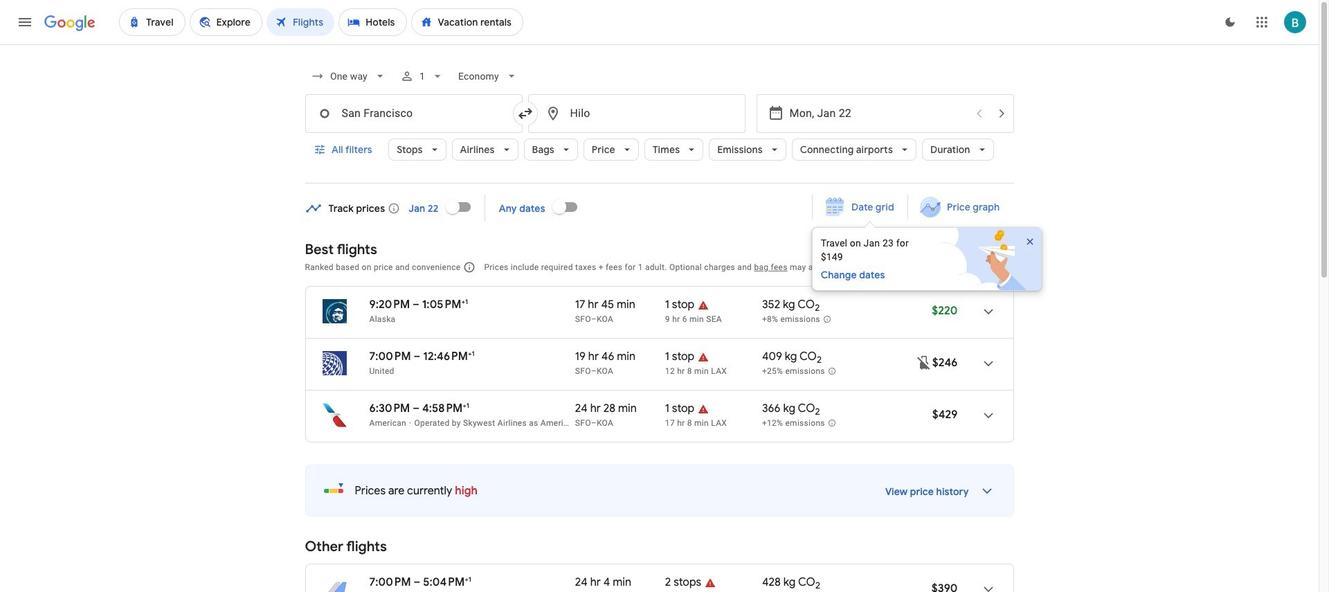 Task type: vqa. For each thing, say whether or not it's contained in the screenshot.
Flight details. Leaves San Francisco International Airport (SFO) at 9:20 PM on Monday, January 22 and arrives at Kona International Airport at 1:05 PM on Tuesday, January 23. Image
yes



Task type: describe. For each thing, give the bounding box(es) containing it.
Departure time: 6:30 PM. text field
[[369, 402, 410, 416]]

Arrival time: 1:05 PM on  Tuesday, January 23. text field
[[422, 297, 468, 312]]

leaves san francisco international airport (sfo) at 7:00 pm on monday, january 22 and arrives at kona international airport at 12:46 pm on tuesday, january 23. element
[[369, 349, 475, 364]]

flight details. leaves san francisco international airport (sfo) at 9:20 pm on monday, january 22 and arrives at kona international airport at 1:05 pm on tuesday, january 23. image
[[972, 295, 1005, 328]]

close image
[[1025, 236, 1036, 247]]

change appearance image
[[1214, 6, 1247, 39]]

total duration 24 hr 4 min. element
[[575, 575, 665, 591]]

learn more about tracked prices image
[[388, 202, 400, 214]]

429 US dollars text field
[[933, 408, 958, 422]]

leaves san francisco international airport (sfo) at 9:20 pm on monday, january 22 and arrives at kona international airport at 1:05 pm on tuesday, january 23. element
[[369, 297, 468, 312]]

total duration 17 hr 45 min. element
[[575, 298, 665, 314]]

1 stop flight. element for total duration 19 hr 46 min. element
[[665, 350, 695, 366]]

2 stops flight. element
[[665, 575, 702, 591]]

Arrival time: 5:04 PM on  Tuesday, January 23. text field
[[423, 575, 471, 589]]

flight details. leaves san francisco international airport (sfo) at 7:00 pm on monday, january 22 and arrives at hilo international airport at 5:04 pm on tuesday, january 23. image
[[972, 573, 1005, 592]]

swap origin and destination. image
[[517, 105, 534, 122]]



Task type: locate. For each thing, give the bounding box(es) containing it.
main content
[[305, 190, 1057, 592]]

Departure time: 7:00 PM. text field
[[369, 350, 411, 364]]

this price for this flight doesn't include overhead bin access. if you need a carry-on bag, use the bags filter to update prices. image
[[916, 354, 933, 371]]

None search field
[[305, 60, 1014, 184]]

220 US dollars text field
[[932, 304, 958, 318]]

loading results progress bar
[[0, 44, 1319, 47]]

None field
[[305, 64, 392, 89], [453, 64, 524, 89], [305, 64, 392, 89], [453, 64, 524, 89]]

learn more about ranking image
[[464, 261, 476, 274]]

None text field
[[305, 94, 523, 133]]

Arrival time: 4:58 PM on  Tuesday, January 23. text field
[[422, 401, 470, 416]]

main menu image
[[17, 14, 33, 30]]

leaves san francisco international airport (sfo) at 6:30 pm on monday, january 22 and arrives at kona international airport at 4:58 pm on tuesday, january 23. element
[[369, 401, 470, 416]]

find the best price region
[[305, 190, 1057, 291]]

Departure time: 9:20 PM. text field
[[369, 298, 410, 312]]

view price history image
[[971, 474, 1004, 508]]

3 1 stop flight. element from the top
[[665, 402, 695, 418]]

2 vertical spatial 1 stop flight. element
[[665, 402, 695, 418]]

total duration 19 hr 46 min. element
[[575, 350, 665, 366]]

2 1 stop flight. element from the top
[[665, 350, 695, 366]]

1 vertical spatial 1 stop flight. element
[[665, 350, 695, 366]]

flight details. leaves san francisco international airport (sfo) at 7:00 pm on monday, january 22 and arrives at kona international airport at 12:46 pm on tuesday, january 23. image
[[972, 347, 1005, 380]]

1 stop flight. element
[[665, 298, 695, 314], [665, 350, 695, 366], [665, 402, 695, 418]]

Departure text field
[[790, 95, 967, 132]]

390 US dollars text field
[[932, 582, 958, 592]]

1 stop flight. element for the total duration 24 hr 28 min. element
[[665, 402, 695, 418]]

1 1 stop flight. element from the top
[[665, 298, 695, 314]]

246 US dollars text field
[[933, 356, 958, 370]]

1 stop flight. element for total duration 17 hr 45 min. element
[[665, 298, 695, 314]]

leaves san francisco international airport (sfo) at 7:00 pm on monday, january 22 and arrives at hilo international airport at 5:04 pm on tuesday, january 23. element
[[369, 575, 471, 589]]

Arrival time: 12:46 PM on  Tuesday, January 23. text field
[[423, 349, 475, 364]]

flight details. leaves san francisco international airport (sfo) at 6:30 pm on monday, january 22 and arrives at kona international airport at 4:58 pm on tuesday, january 23. image
[[972, 399, 1005, 432]]

total duration 24 hr 28 min. element
[[575, 402, 665, 418]]

0 vertical spatial 1 stop flight. element
[[665, 298, 695, 314]]

Departure time: 7:00 PM. text field
[[369, 575, 411, 589]]

None text field
[[528, 94, 746, 133]]



